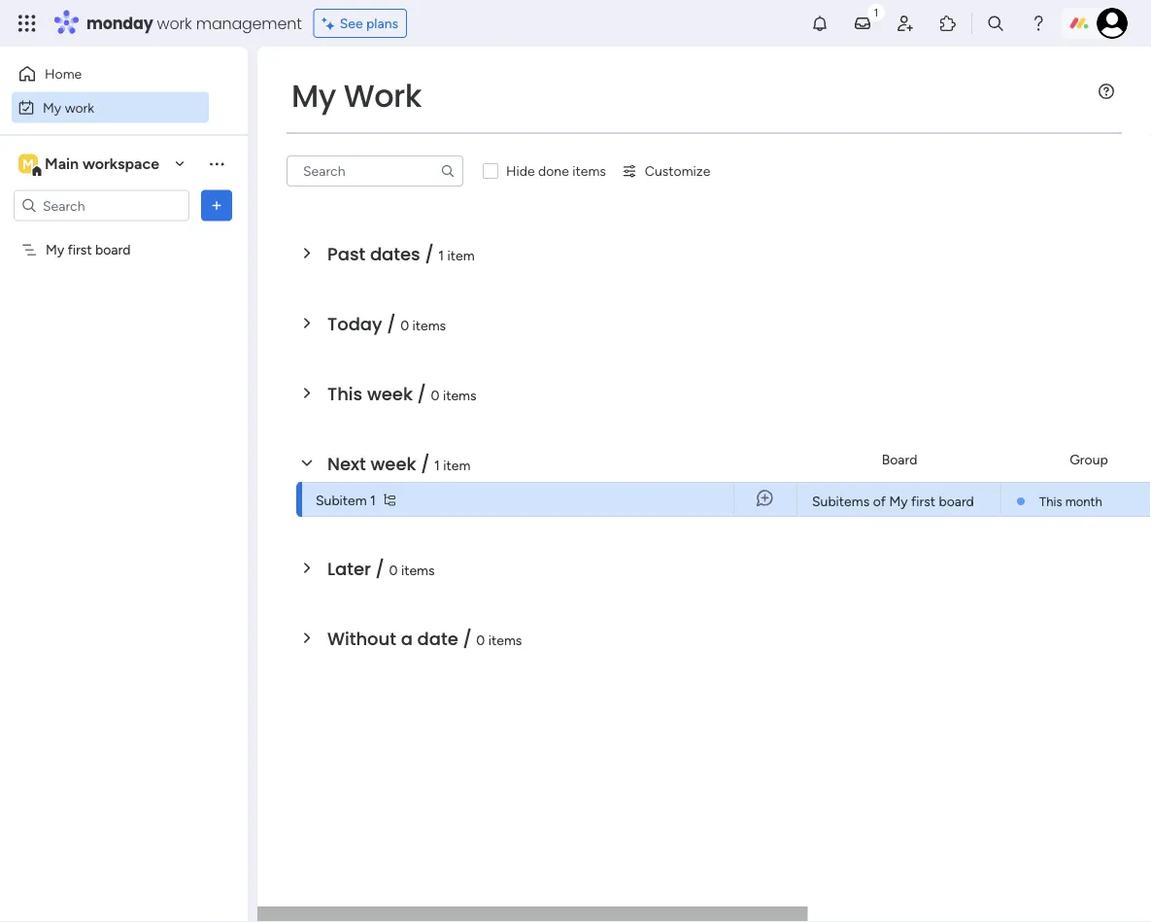 Task type: locate. For each thing, give the bounding box(es) containing it.
0 up next week / 1 item
[[431, 387, 440, 403]]

hide
[[506, 163, 535, 179]]

/
[[425, 241, 434, 266], [387, 311, 396, 336], [417, 381, 426, 406], [421, 451, 430, 476], [376, 556, 385, 581], [463, 626, 472, 651]]

inbox image
[[853, 14, 873, 33]]

search everything image
[[986, 14, 1006, 33]]

work inside my work button
[[65, 99, 94, 116]]

see
[[340, 15, 363, 32]]

apps image
[[939, 14, 958, 33]]

items
[[573, 163, 606, 179], [413, 317, 446, 333], [443, 387, 477, 403], [401, 562, 435, 578], [489, 632, 522, 648]]

select product image
[[17, 14, 37, 33]]

1 vertical spatial this
[[1040, 494, 1063, 509]]

/ right date at the bottom of page
[[463, 626, 472, 651]]

0 horizontal spatial first
[[68, 241, 92, 258]]

week down today / 0 items
[[367, 381, 413, 406]]

items up next week / 1 item
[[443, 387, 477, 403]]

first
[[68, 241, 92, 258], [911, 493, 936, 510]]

0 vertical spatial this
[[327, 381, 363, 406]]

this left month
[[1040, 494, 1063, 509]]

my work button
[[12, 92, 209, 123]]

1 vertical spatial board
[[939, 493, 974, 510]]

today / 0 items
[[327, 311, 446, 336]]

0 right today on the left top of page
[[400, 317, 409, 333]]

1 inside next week / 1 item
[[434, 457, 440, 473]]

week
[[367, 381, 413, 406], [371, 451, 416, 476]]

my right of
[[889, 493, 908, 510]]

help image
[[1029, 14, 1048, 33]]

first right of
[[911, 493, 936, 510]]

1 vertical spatial week
[[371, 451, 416, 476]]

1 vertical spatial 1
[[434, 457, 440, 473]]

past
[[327, 241, 366, 266]]

my inside my work button
[[43, 99, 61, 116]]

work
[[157, 12, 192, 34], [65, 99, 94, 116]]

main
[[45, 154, 79, 173]]

/ right today on the left top of page
[[387, 311, 396, 336]]

v2 subitems open image
[[384, 494, 395, 506]]

home
[[45, 66, 82, 82]]

1 down this week / 0 items
[[434, 457, 440, 473]]

items up this week / 0 items
[[413, 317, 446, 333]]

main workspace
[[45, 154, 159, 173]]

done
[[538, 163, 569, 179]]

option
[[0, 232, 248, 236]]

my left "work"
[[291, 74, 336, 118]]

1 vertical spatial work
[[65, 99, 94, 116]]

my
[[291, 74, 336, 118], [43, 99, 61, 116], [46, 241, 64, 258], [889, 493, 908, 510]]

/ right the later
[[376, 556, 385, 581]]

this for week
[[327, 381, 363, 406]]

my inside my first board list box
[[46, 241, 64, 258]]

home button
[[12, 58, 209, 89]]

1 for past dates /
[[439, 247, 444, 263]]

customize
[[645, 163, 711, 179]]

/ right dates
[[425, 241, 434, 266]]

1 horizontal spatial work
[[157, 12, 192, 34]]

0
[[400, 317, 409, 333], [431, 387, 440, 403], [389, 562, 398, 578], [476, 632, 485, 648]]

subitem
[[316, 492, 367, 508]]

0 horizontal spatial work
[[65, 99, 94, 116]]

/ down this week / 0 items
[[421, 451, 430, 476]]

later / 0 items
[[327, 556, 435, 581]]

a
[[401, 626, 413, 651]]

board down search in workspace field
[[95, 241, 131, 258]]

1 vertical spatial item
[[443, 457, 471, 473]]

item
[[448, 247, 475, 263], [443, 457, 471, 473]]

options image
[[207, 196, 226, 215]]

subitem 1
[[316, 492, 376, 508]]

first down search in workspace field
[[68, 241, 92, 258]]

invite members image
[[896, 14, 915, 33]]

1 horizontal spatial first
[[911, 493, 936, 510]]

0 inside the 'without a date / 0 items'
[[476, 632, 485, 648]]

subitems
[[812, 493, 870, 510]]

my work
[[291, 74, 422, 118]]

0 vertical spatial first
[[68, 241, 92, 258]]

work down home
[[65, 99, 94, 116]]

1 horizontal spatial board
[[939, 493, 974, 510]]

0 vertical spatial week
[[367, 381, 413, 406]]

item right dates
[[448, 247, 475, 263]]

management
[[196, 12, 302, 34]]

see plans button
[[314, 9, 407, 38]]

2 vertical spatial 1
[[370, 492, 376, 508]]

my inside subitems of my first board link
[[889, 493, 908, 510]]

dates
[[370, 241, 420, 266]]

my first board list box
[[0, 229, 248, 529]]

this up next at left
[[327, 381, 363, 406]]

item inside next week / 1 item
[[443, 457, 471, 473]]

0 vertical spatial work
[[157, 12, 192, 34]]

without a date / 0 items
[[327, 626, 522, 651]]

m
[[22, 155, 34, 172]]

work
[[344, 74, 422, 118]]

my down home
[[43, 99, 61, 116]]

1 inside past dates / 1 item
[[439, 247, 444, 263]]

item for next week /
[[443, 457, 471, 473]]

my down search in workspace field
[[46, 241, 64, 258]]

this
[[327, 381, 363, 406], [1040, 494, 1063, 509]]

board inside list box
[[95, 241, 131, 258]]

None search field
[[287, 155, 463, 187]]

1 horizontal spatial this
[[1040, 494, 1063, 509]]

work for my
[[65, 99, 94, 116]]

board
[[95, 241, 131, 258], [939, 493, 974, 510]]

1 left "v2 subitems open" icon
[[370, 492, 376, 508]]

this week / 0 items
[[327, 381, 477, 406]]

this month
[[1040, 494, 1103, 509]]

items right date at the bottom of page
[[489, 632, 522, 648]]

0 right date at the bottom of page
[[476, 632, 485, 648]]

group
[[1070, 451, 1108, 468]]

0 vertical spatial board
[[95, 241, 131, 258]]

0 horizontal spatial this
[[327, 381, 363, 406]]

customize button
[[614, 155, 718, 187]]

1
[[439, 247, 444, 263], [434, 457, 440, 473], [370, 492, 376, 508]]

search image
[[440, 163, 456, 179]]

plans
[[366, 15, 399, 32]]

1 right dates
[[439, 247, 444, 263]]

0 right the later
[[389, 562, 398, 578]]

items right the later
[[401, 562, 435, 578]]

week up "v2 subitems open" icon
[[371, 451, 416, 476]]

items inside this week / 0 items
[[443, 387, 477, 403]]

0 horizontal spatial board
[[95, 241, 131, 258]]

board right of
[[939, 493, 974, 510]]

Filter dashboard by text search field
[[287, 155, 463, 187]]

item inside past dates / 1 item
[[448, 247, 475, 263]]

0 vertical spatial item
[[448, 247, 475, 263]]

my first board
[[46, 241, 131, 258]]

workspace selection element
[[18, 152, 162, 177]]

item down this week / 0 items
[[443, 457, 471, 473]]

1 image
[[868, 1, 885, 23]]

monday
[[86, 12, 153, 34]]

1 vertical spatial first
[[911, 493, 936, 510]]

work right monday
[[157, 12, 192, 34]]

monday work management
[[86, 12, 302, 34]]

hide done items
[[506, 163, 606, 179]]

workspace image
[[18, 153, 38, 174]]

0 vertical spatial 1
[[439, 247, 444, 263]]



Task type: vqa. For each thing, say whether or not it's contained in the screenshot.


Task type: describe. For each thing, give the bounding box(es) containing it.
items inside later / 0 items
[[401, 562, 435, 578]]

items right done
[[573, 163, 606, 179]]

without
[[327, 626, 396, 651]]

today
[[327, 311, 382, 336]]

menu image
[[1099, 84, 1114, 99]]

first inside subitems of my first board link
[[911, 493, 936, 510]]

item for past dates /
[[448, 247, 475, 263]]

items inside the 'without a date / 0 items'
[[489, 632, 522, 648]]

1 for next week /
[[434, 457, 440, 473]]

workspace
[[83, 154, 159, 173]]

week for next
[[371, 451, 416, 476]]

work for monday
[[157, 12, 192, 34]]

past dates / 1 item
[[327, 241, 475, 266]]

date
[[417, 626, 458, 651]]

notifications image
[[810, 14, 830, 33]]

subitems of my first board link
[[809, 483, 989, 518]]

0 inside later / 0 items
[[389, 562, 398, 578]]

subitems of my first board
[[812, 493, 974, 510]]

board
[[882, 451, 918, 468]]

see plans
[[340, 15, 399, 32]]

0 inside today / 0 items
[[400, 317, 409, 333]]

week for this
[[367, 381, 413, 406]]

my for my work
[[43, 99, 61, 116]]

next
[[327, 451, 366, 476]]

/ up next week / 1 item
[[417, 381, 426, 406]]

john smith image
[[1097, 8, 1128, 39]]

of
[[873, 493, 886, 510]]

items inside today / 0 items
[[413, 317, 446, 333]]

my for my first board
[[46, 241, 64, 258]]

first inside my first board list box
[[68, 241, 92, 258]]

0 inside this week / 0 items
[[431, 387, 440, 403]]

month
[[1066, 494, 1103, 509]]

later
[[327, 556, 371, 581]]

workspace options image
[[207, 154, 226, 173]]

this for month
[[1040, 494, 1063, 509]]

my work
[[43, 99, 94, 116]]

my for my work
[[291, 74, 336, 118]]

next week / 1 item
[[327, 451, 471, 476]]

Search in workspace field
[[41, 194, 162, 217]]



